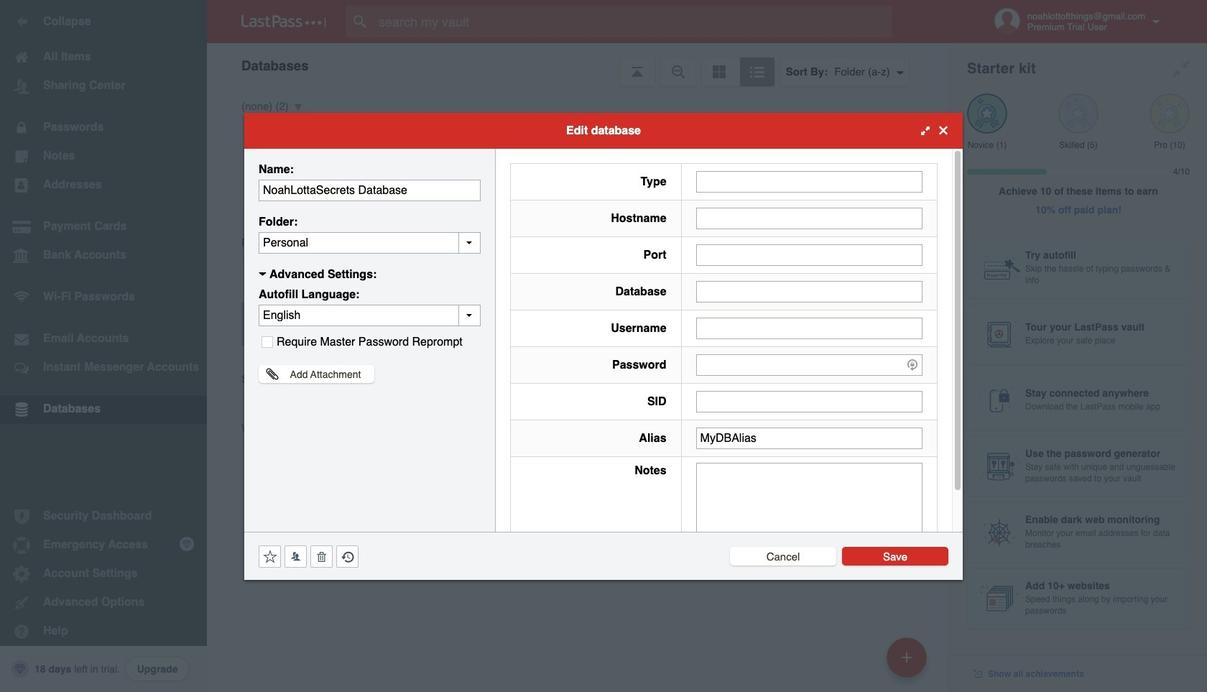 Task type: describe. For each thing, give the bounding box(es) containing it.
search my vault text field
[[347, 6, 921, 37]]

new item image
[[902, 653, 912, 663]]



Task type: locate. For each thing, give the bounding box(es) containing it.
dialog
[[244, 113, 963, 580]]

lastpass image
[[242, 15, 326, 28]]

vault options navigation
[[207, 43, 951, 86]]

Search search field
[[347, 6, 921, 37]]

new item navigation
[[882, 633, 936, 692]]

None password field
[[696, 354, 923, 376]]

None text field
[[696, 171, 923, 192], [259, 179, 481, 201], [259, 232, 481, 253], [696, 317, 923, 339], [696, 391, 923, 412], [696, 171, 923, 192], [259, 179, 481, 201], [259, 232, 481, 253], [696, 317, 923, 339], [696, 391, 923, 412]]

None text field
[[696, 207, 923, 229], [696, 244, 923, 266], [696, 281, 923, 302], [696, 427, 923, 449], [696, 463, 923, 552], [696, 207, 923, 229], [696, 244, 923, 266], [696, 281, 923, 302], [696, 427, 923, 449], [696, 463, 923, 552]]

main navigation navigation
[[0, 0, 207, 692]]



Task type: vqa. For each thing, say whether or not it's contained in the screenshot.
New item element
no



